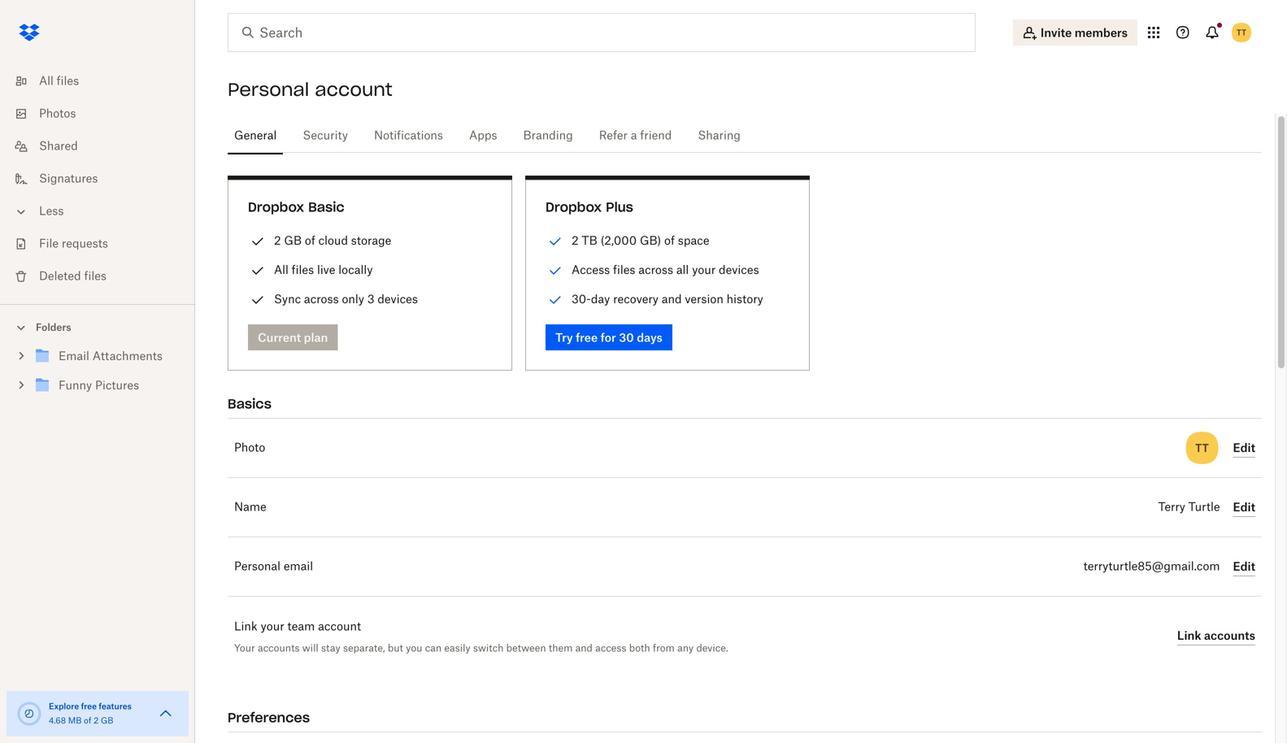 Task type: describe. For each thing, give the bounding box(es) containing it.
locally
[[339, 263, 373, 277]]

link accounts button
[[1178, 626, 1256, 646]]

funny pictures
[[59, 380, 139, 392]]

dropbox for dropbox plus
[[546, 199, 602, 216]]

easily
[[444, 642, 471, 654]]

shared link
[[13, 130, 195, 163]]

files for all files
[[57, 76, 79, 87]]

explore
[[49, 701, 79, 712]]

photos
[[39, 108, 76, 120]]

can
[[425, 642, 442, 654]]

0 vertical spatial account
[[315, 78, 393, 101]]

only
[[342, 292, 364, 306]]

(2,000
[[601, 233, 637, 247]]

branding
[[523, 130, 573, 142]]

2 horizontal spatial of
[[664, 233, 675, 247]]

version
[[685, 292, 724, 306]]

all for all files
[[39, 76, 54, 87]]

funny
[[59, 380, 92, 392]]

notifications
[[374, 130, 443, 142]]

for
[[601, 331, 616, 344]]

recommended image for 2
[[546, 232, 565, 251]]

signatures link
[[13, 163, 195, 195]]

terry turtle
[[1158, 502, 1220, 513]]

deleted
[[39, 271, 81, 282]]

deleted files link
[[13, 260, 195, 293]]

1 horizontal spatial across
[[639, 263, 673, 277]]

recovery
[[613, 292, 659, 306]]

email
[[59, 351, 89, 362]]

explore free features 4.68 mb of 2 gb
[[49, 701, 132, 725]]

stay
[[321, 642, 341, 654]]

1 horizontal spatial and
[[662, 292, 682, 306]]

files for access files across all your devices
[[613, 263, 636, 277]]

sharing
[[698, 130, 741, 142]]

4.68
[[49, 717, 66, 725]]

sharing tab
[[692, 116, 747, 155]]

terry
[[1158, 502, 1186, 513]]

any
[[678, 642, 694, 654]]

deleted files
[[39, 271, 107, 282]]

2 for dropbox plus
[[572, 233, 579, 247]]

sync across only 3 devices
[[274, 292, 418, 306]]

sync
[[274, 292, 301, 306]]

security tab
[[296, 116, 355, 155]]

turtle
[[1189, 502, 1220, 513]]

preferences
[[228, 710, 310, 726]]

free for try
[[576, 331, 598, 344]]

personal account
[[228, 78, 393, 101]]

cloud
[[319, 233, 348, 247]]

1 horizontal spatial of
[[305, 233, 315, 247]]

members
[[1075, 26, 1128, 39]]

invite members
[[1041, 26, 1128, 39]]

tt button
[[1229, 20, 1255, 46]]

space
[[678, 233, 710, 247]]

basic
[[308, 199, 344, 216]]

from
[[653, 642, 675, 654]]

shared
[[39, 141, 78, 152]]

0 horizontal spatial devices
[[378, 292, 418, 306]]

1 horizontal spatial devices
[[719, 263, 759, 277]]

day
[[591, 292, 610, 306]]

1 vertical spatial account
[[318, 621, 361, 633]]

features
[[99, 701, 132, 712]]

terryturtle85@gmail.com
[[1084, 561, 1220, 573]]

apps
[[469, 130, 497, 142]]

gb)
[[640, 233, 661, 247]]

less image
[[13, 204, 29, 220]]

try free for 30 days button
[[546, 324, 673, 351]]

gb inside explore free features 4.68 mb of 2 gb
[[101, 717, 113, 725]]

you
[[406, 642, 422, 654]]

1 vertical spatial and
[[575, 642, 593, 654]]

them
[[549, 642, 573, 654]]

accounts for link
[[1204, 629, 1256, 642]]

access
[[572, 263, 610, 277]]

basics
[[228, 396, 272, 412]]

mb
[[68, 717, 82, 725]]

friend
[[640, 130, 672, 142]]

notifications tab
[[368, 116, 450, 155]]

photos link
[[13, 98, 195, 130]]

dropbox for dropbox basic
[[248, 199, 304, 216]]

funny pictures link
[[33, 375, 182, 397]]

storage
[[351, 233, 391, 247]]

link your team account
[[234, 621, 361, 633]]

email attachments
[[59, 351, 163, 362]]

all files
[[39, 76, 79, 87]]

all files link
[[13, 65, 195, 98]]

less
[[39, 206, 64, 217]]

1 horizontal spatial gb
[[284, 233, 302, 247]]

Search text field
[[259, 23, 942, 42]]

of inside explore free features 4.68 mb of 2 gb
[[84, 717, 91, 725]]

free for explore
[[81, 701, 97, 712]]

separate,
[[343, 642, 385, 654]]

but
[[388, 642, 403, 654]]

files for all files live locally
[[292, 263, 314, 277]]



Task type: vqa. For each thing, say whether or not it's contained in the screenshot.
leftmost the on
no



Task type: locate. For each thing, give the bounding box(es) containing it.
live
[[317, 263, 335, 277]]

plus
[[606, 199, 633, 216]]

across left all
[[639, 263, 673, 277]]

1 recommended image from the top
[[546, 232, 565, 251]]

link up your on the left of page
[[234, 621, 258, 633]]

personal for personal account
[[228, 78, 309, 101]]

account
[[315, 78, 393, 101], [318, 621, 361, 633]]

account up the security tab
[[315, 78, 393, 101]]

0 vertical spatial gb
[[284, 233, 302, 247]]

files
[[57, 76, 79, 87], [292, 263, 314, 277], [613, 263, 636, 277], [84, 271, 107, 282]]

your
[[692, 263, 716, 277], [261, 621, 284, 633]]

your accounts will stay separate, but you can easily switch between them and access both from any device.
[[234, 642, 728, 654]]

2 vertical spatial edit button
[[1233, 557, 1256, 577]]

1 edit button from the top
[[1233, 438, 1256, 458]]

0 horizontal spatial all
[[39, 76, 54, 87]]

invite members button
[[1013, 20, 1138, 46]]

1 dropbox from the left
[[248, 199, 304, 216]]

tab list
[[228, 114, 1262, 155]]

days
[[637, 331, 663, 344]]

of left 'cloud'
[[305, 233, 315, 247]]

3
[[367, 292, 375, 306]]

0 vertical spatial free
[[576, 331, 598, 344]]

recommended image left access
[[546, 261, 565, 281]]

dropbox left basic on the top left of the page
[[248, 199, 304, 216]]

0 horizontal spatial your
[[261, 621, 284, 633]]

2 for dropbox basic
[[274, 233, 281, 247]]

link inside link accounts button
[[1178, 629, 1202, 642]]

accounts for your
[[258, 642, 300, 654]]

email
[[284, 561, 313, 573]]

recommended image left 30-
[[546, 290, 565, 310]]

dropbox basic
[[248, 199, 344, 216]]

0 vertical spatial and
[[662, 292, 682, 306]]

signatures
[[39, 173, 98, 185]]

1 vertical spatial devices
[[378, 292, 418, 306]]

both
[[629, 642, 650, 654]]

account up "stay"
[[318, 621, 361, 633]]

2 vertical spatial recommended image
[[546, 290, 565, 310]]

email attachments link
[[33, 346, 182, 368]]

1 vertical spatial personal
[[234, 561, 281, 573]]

free inside button
[[576, 331, 598, 344]]

all for all files live locally
[[274, 263, 289, 277]]

1 edit from the top
[[1233, 441, 1256, 455]]

dropbox
[[248, 199, 304, 216], [546, 199, 602, 216]]

0 vertical spatial recommended image
[[546, 232, 565, 251]]

files left live
[[292, 263, 314, 277]]

refer
[[599, 130, 628, 142]]

1 vertical spatial your
[[261, 621, 284, 633]]

will
[[302, 642, 319, 654]]

1 vertical spatial all
[[274, 263, 289, 277]]

files down file requests link in the left top of the page
[[84, 271, 107, 282]]

group containing email attachments
[[0, 339, 195, 413]]

2 down dropbox basic
[[274, 233, 281, 247]]

0 horizontal spatial 2
[[94, 717, 99, 725]]

0 horizontal spatial and
[[575, 642, 593, 654]]

name
[[234, 502, 267, 513]]

1 horizontal spatial your
[[692, 263, 716, 277]]

link down terryturtle85@gmail.com
[[1178, 629, 1202, 642]]

1 vertical spatial across
[[304, 292, 339, 306]]

0 vertical spatial your
[[692, 263, 716, 277]]

list containing all files
[[0, 55, 195, 304]]

list
[[0, 55, 195, 304]]

recommended image
[[546, 232, 565, 251], [546, 261, 565, 281], [546, 290, 565, 310]]

across down the all files live locally
[[304, 292, 339, 306]]

accounts inside button
[[1204, 629, 1256, 642]]

0 vertical spatial tt
[[1237, 27, 1247, 37]]

dropbox up "tb"
[[546, 199, 602, 216]]

0 vertical spatial edit
[[1233, 441, 1256, 455]]

0 horizontal spatial across
[[304, 292, 339, 306]]

free up the mb
[[81, 701, 97, 712]]

0 horizontal spatial dropbox
[[248, 199, 304, 216]]

personal up general tab
[[228, 78, 309, 101]]

0 vertical spatial all
[[39, 76, 54, 87]]

all up photos
[[39, 76, 54, 87]]

gb down features
[[101, 717, 113, 725]]

all up sync
[[274, 263, 289, 277]]

0 horizontal spatial accounts
[[258, 642, 300, 654]]

1 vertical spatial edit button
[[1233, 498, 1256, 517]]

edit button for terryturtle85@gmail.com
[[1233, 557, 1256, 577]]

switch
[[473, 642, 504, 654]]

file
[[39, 238, 59, 250]]

a
[[631, 130, 637, 142]]

between
[[506, 642, 546, 654]]

access files across all your devices
[[572, 263, 759, 277]]

link for link your team account
[[234, 621, 258, 633]]

device.
[[697, 642, 728, 654]]

and
[[662, 292, 682, 306], [575, 642, 593, 654]]

apps tab
[[463, 116, 504, 155]]

1 vertical spatial tt
[[1196, 441, 1209, 455]]

1 horizontal spatial accounts
[[1204, 629, 1256, 642]]

1 horizontal spatial tt
[[1237, 27, 1247, 37]]

gb down dropbox basic
[[284, 233, 302, 247]]

30
[[619, 331, 634, 344]]

general
[[234, 130, 277, 142]]

1 vertical spatial recommended image
[[546, 261, 565, 281]]

try free for 30 days
[[555, 331, 663, 344]]

2 inside explore free features 4.68 mb of 2 gb
[[94, 717, 99, 725]]

0 horizontal spatial link
[[234, 621, 258, 633]]

your left team on the bottom
[[261, 621, 284, 633]]

attachments
[[93, 351, 163, 362]]

2 right the mb
[[94, 717, 99, 725]]

personal left email
[[234, 561, 281, 573]]

devices right 3
[[378, 292, 418, 306]]

edit
[[1233, 441, 1256, 455], [1233, 500, 1256, 514], [1233, 560, 1256, 573]]

all files live locally
[[274, 263, 373, 277]]

2 tb (2,000 gb) of space
[[572, 233, 710, 247]]

1 vertical spatial free
[[81, 701, 97, 712]]

tt inside dropdown button
[[1237, 27, 1247, 37]]

pictures
[[95, 380, 139, 392]]

link for link accounts
[[1178, 629, 1202, 642]]

group
[[0, 339, 195, 413]]

refer a friend tab
[[593, 116, 679, 155]]

2 recommended image from the top
[[546, 261, 565, 281]]

accounts
[[1204, 629, 1256, 642], [258, 642, 300, 654]]

photo
[[234, 442, 265, 454]]

2 dropbox from the left
[[546, 199, 602, 216]]

all
[[676, 263, 689, 277]]

0 horizontal spatial tt
[[1196, 441, 1209, 455]]

gb
[[284, 233, 302, 247], [101, 717, 113, 725]]

2 edit button from the top
[[1233, 498, 1256, 517]]

devices up history
[[719, 263, 759, 277]]

edit button
[[1233, 438, 1256, 458], [1233, 498, 1256, 517], [1233, 557, 1256, 577]]

free left for
[[576, 331, 598, 344]]

30-day recovery and version history
[[572, 292, 763, 306]]

of right gb)
[[664, 233, 675, 247]]

invite
[[1041, 26, 1072, 39]]

2 gb of cloud storage
[[274, 233, 391, 247]]

security
[[303, 130, 348, 142]]

1 vertical spatial edit
[[1233, 500, 1256, 514]]

free
[[576, 331, 598, 344], [81, 701, 97, 712]]

file requests link
[[13, 228, 195, 260]]

try
[[555, 331, 573, 344]]

all inside list
[[39, 76, 54, 87]]

personal email
[[234, 561, 313, 573]]

1 horizontal spatial all
[[274, 263, 289, 277]]

files down (2,000
[[613, 263, 636, 277]]

personal
[[228, 78, 309, 101], [234, 561, 281, 573]]

free inside explore free features 4.68 mb of 2 gb
[[81, 701, 97, 712]]

3 edit from the top
[[1233, 560, 1256, 573]]

0 vertical spatial personal
[[228, 78, 309, 101]]

recommended image for 30-
[[546, 290, 565, 310]]

0 vertical spatial across
[[639, 263, 673, 277]]

edit for terryturtle85@gmail.com
[[1233, 560, 1256, 573]]

access
[[595, 642, 627, 654]]

and down access files across all your devices
[[662, 292, 682, 306]]

files up photos
[[57, 76, 79, 87]]

tb
[[582, 233, 598, 247]]

0 vertical spatial edit button
[[1233, 438, 1256, 458]]

0 horizontal spatial free
[[81, 701, 97, 712]]

general tab
[[228, 116, 283, 155]]

quota usage element
[[16, 701, 42, 727]]

0 horizontal spatial of
[[84, 717, 91, 725]]

recommended image for access
[[546, 261, 565, 281]]

file requests
[[39, 238, 108, 250]]

edit button for terry turtle
[[1233, 498, 1256, 517]]

your right all
[[692, 263, 716, 277]]

personal for personal email
[[234, 561, 281, 573]]

edit for terry turtle
[[1233, 500, 1256, 514]]

devices
[[719, 263, 759, 277], [378, 292, 418, 306]]

link
[[234, 621, 258, 633], [1178, 629, 1202, 642]]

1 horizontal spatial free
[[576, 331, 598, 344]]

2 horizontal spatial 2
[[572, 233, 579, 247]]

2 vertical spatial edit
[[1233, 560, 1256, 573]]

1 horizontal spatial 2
[[274, 233, 281, 247]]

team
[[287, 621, 315, 633]]

link accounts
[[1178, 629, 1256, 642]]

dropbox image
[[13, 16, 46, 49]]

all
[[39, 76, 54, 87], [274, 263, 289, 277]]

files for deleted files
[[84, 271, 107, 282]]

1 horizontal spatial link
[[1178, 629, 1202, 642]]

history
[[727, 292, 763, 306]]

of right the mb
[[84, 717, 91, 725]]

recommended image left "tb"
[[546, 232, 565, 251]]

and right them
[[575, 642, 593, 654]]

branding tab
[[517, 116, 580, 155]]

1 horizontal spatial dropbox
[[546, 199, 602, 216]]

tt
[[1237, 27, 1247, 37], [1196, 441, 1209, 455]]

tab list containing general
[[228, 114, 1262, 155]]

folders
[[36, 321, 71, 333]]

3 edit button from the top
[[1233, 557, 1256, 577]]

2 edit from the top
[[1233, 500, 1256, 514]]

dropbox plus
[[546, 199, 633, 216]]

1 vertical spatial gb
[[101, 717, 113, 725]]

2 left "tb"
[[572, 233, 579, 247]]

0 horizontal spatial gb
[[101, 717, 113, 725]]

0 vertical spatial devices
[[719, 263, 759, 277]]

3 recommended image from the top
[[546, 290, 565, 310]]



